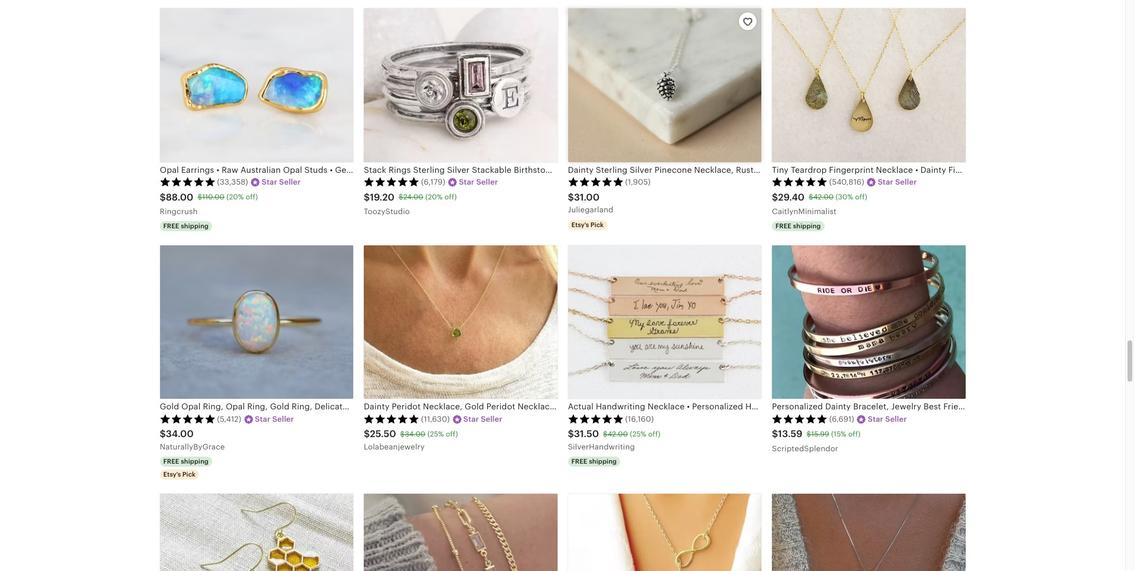 Task type: vqa. For each thing, say whether or not it's contained in the screenshot.
the leftmost to
no



Task type: describe. For each thing, give the bounding box(es) containing it.
34.00 inside $ 25.50 $ 34.00 (25% off) lolabeanjewelry
[[405, 431, 426, 439]]

5 out of 5 stars image for 25.50
[[364, 414, 419, 424]]

free shipping for 88.00
[[163, 223, 209, 230]]

free for 88.00
[[163, 223, 179, 230]]

star seller for 13.59
[[868, 415, 907, 424]]

31.50
[[574, 429, 599, 440]]

off) for 19.20
[[445, 193, 457, 202]]

42.00 for 31.50
[[608, 431, 628, 439]]

(25% for 31.50
[[630, 431, 646, 439]]

19.20
[[370, 192, 395, 203]]

seller for 25.50
[[481, 415, 502, 424]]

toozystudio
[[364, 207, 410, 216]]

$ 31.00 juliegarland
[[568, 192, 613, 215]]

13.59
[[778, 429, 803, 440]]

42.00 for 29.40
[[813, 193, 834, 202]]

$ 34.00 naturallybygrace
[[160, 429, 225, 452]]

off) for 25.50
[[446, 431, 458, 439]]

star right the (5,412)
[[255, 415, 270, 424]]

(6,691)
[[829, 415, 854, 424]]

dainty peridot necklace, gold peridot necklace, august birthstone necklace, minimalist necklace image
[[364, 246, 557, 399]]

stack rings sterling silver stackable birthstone ring initial ring mothers rings ring for mom gemstone rings best seller image
[[364, 9, 557, 162]]

(540,816)
[[829, 178, 864, 187]]

(15%
[[831, 431, 847, 439]]

(20% for 19.20
[[425, 193, 443, 202]]

(30%
[[836, 193, 853, 202]]

tiny teardrop fingerprint necklace • dainty fingerprint pendant • loved one's fingerprints jewelry • memorial gifts • mother's gift • nm31 image
[[772, 9, 966, 162]]

shipping for 88.00
[[181, 223, 209, 230]]

italian solid yellow gold infinity cross lariat necklace | christian necklace| gifts for mom | pendant necklaces | nana gift | gifts for her image
[[568, 495, 761, 572]]

(1,905)
[[625, 178, 651, 187]]

5 out of 5 stars image for 88.00
[[160, 177, 215, 187]]

31.00
[[574, 192, 600, 203]]

$ 19.20 $ 24.00 (20% off) toozystudio
[[364, 192, 457, 216]]

$ 29.40 $ 42.00 (30% off) caitlynminimalist
[[772, 192, 867, 216]]

star seller for 19.20
[[459, 178, 498, 187]]

seller for 13.59
[[885, 415, 907, 424]]

3 piece gold bracelet set, 18k gold filled bracelet set, layered bracelet, everyday bracelet set, hypoallergenic bracelet set christmas gift image
[[364, 495, 557, 572]]

$ inside $ 31.00 juliegarland
[[568, 192, 574, 203]]

(20% for 88.00
[[227, 193, 244, 202]]

caitlynminimalist
[[772, 207, 837, 216]]

star for 88.00
[[262, 178, 277, 187]]

$ 88.00 $ 110.00 (20% off) ringcrush
[[160, 192, 258, 216]]

juliegarland
[[568, 206, 613, 215]]

free shipping down the naturallybygrace
[[163, 458, 209, 465]]

$ 25.50 $ 34.00 (25% off) lolabeanjewelry
[[364, 429, 458, 452]]

free down the naturallybygrace
[[163, 458, 179, 465]]

0 horizontal spatial etsy's pick
[[163, 472, 196, 479]]

gold opal ring, opal ring, gold ring, delicate gold ring, stacking ring, stacking opal ring, gold filled ring image
[[160, 246, 353, 399]]

110.00
[[202, 193, 225, 202]]

off) for 13.59
[[849, 431, 861, 439]]

star seller for 29.40
[[878, 178, 917, 187]]

star for 13.59
[[868, 415, 883, 424]]

1 vertical spatial pick
[[182, 472, 196, 479]]

personalized dainty bracelet, jewelry best friend gift, 21st birthday gift for her youre my person bracelets 30th birthday gift for her cuff image
[[772, 246, 966, 399]]



Task type: locate. For each thing, give the bounding box(es) containing it.
1 horizontal spatial (25%
[[630, 431, 646, 439]]

off) inside $ 31.50 $ 42.00 (25% off) silverhandwriting
[[648, 431, 661, 439]]

(16,160)
[[625, 415, 654, 424]]

0 horizontal spatial etsy's
[[163, 472, 181, 479]]

$ inside $ 34.00 naturallybygrace
[[160, 429, 166, 440]]

25.50
[[370, 429, 396, 440]]

1 vertical spatial etsy's
[[163, 472, 181, 479]]

star seller right (540,816)
[[878, 178, 917, 187]]

34.00 inside $ 34.00 naturallybygrace
[[166, 429, 194, 440]]

1 vertical spatial etsy's pick
[[163, 472, 196, 479]]

5 out of 5 stars image up 29.40
[[772, 177, 828, 187]]

free shipping
[[163, 223, 209, 230], [776, 223, 821, 230], [163, 458, 209, 465], [572, 458, 617, 465]]

pick down the naturallybygrace
[[182, 472, 196, 479]]

(25% inside $ 25.50 $ 34.00 (25% off) lolabeanjewelry
[[427, 431, 444, 439]]

star seller right the (5,412)
[[255, 415, 294, 424]]

(20% inside $ 88.00 $ 110.00 (20% off) ringcrush
[[227, 193, 244, 202]]

$
[[160, 192, 166, 203], [364, 192, 370, 203], [568, 192, 574, 203], [772, 192, 778, 203], [198, 193, 202, 202], [399, 193, 403, 202], [809, 193, 813, 202], [160, 429, 166, 440], [364, 429, 370, 440], [568, 429, 574, 440], [772, 429, 778, 440], [400, 431, 405, 439], [603, 431, 608, 439], [807, 431, 811, 439]]

scriptedsplendor
[[772, 445, 838, 454]]

1 horizontal spatial etsy's
[[572, 222, 589, 229]]

off) for 88.00
[[246, 193, 258, 202]]

seller for 88.00
[[279, 178, 301, 187]]

5 out of 5 stars image for 19.20
[[364, 177, 419, 187]]

free for 29.40
[[776, 223, 792, 230]]

(25% for 25.50
[[427, 431, 444, 439]]

off) down (11,630)
[[446, 431, 458, 439]]

$ 31.50 $ 42.00 (25% off) silverhandwriting
[[568, 429, 661, 452]]

star right (33,358)
[[262, 178, 277, 187]]

lolabeanjewelry
[[364, 443, 425, 452]]

1 horizontal spatial 42.00
[[813, 193, 834, 202]]

off) right (15%
[[849, 431, 861, 439]]

(25% inside $ 31.50 $ 42.00 (25% off) silverhandwriting
[[630, 431, 646, 439]]

cute gold honeycomb earrings image
[[160, 495, 353, 572]]

5 out of 5 stars image up 19.20
[[364, 177, 419, 187]]

1 (20% from the left
[[227, 193, 244, 202]]

(6,179)
[[421, 178, 445, 187]]

(5,412)
[[217, 415, 241, 424]]

42.00 up 'silverhandwriting'
[[608, 431, 628, 439]]

shipping down ringcrush
[[181, 223, 209, 230]]

0 horizontal spatial 34.00
[[166, 429, 194, 440]]

off) inside $ 13.59 $ 15.99 (15% off) scriptedsplendor
[[849, 431, 861, 439]]

off) for 29.40
[[855, 193, 867, 202]]

pick
[[591, 222, 604, 229], [182, 472, 196, 479]]

5 out of 5 stars image for 29.40
[[772, 177, 828, 187]]

shipping for 31.50
[[589, 458, 617, 465]]

1 (25% from the left
[[427, 431, 444, 439]]

etsy's down juliegarland at right top
[[572, 222, 589, 229]]

1 horizontal spatial (20%
[[425, 193, 443, 202]]

star for 29.40
[[878, 178, 893, 187]]

1 horizontal spatial pick
[[591, 222, 604, 229]]

star seller right (6,691)
[[868, 415, 907, 424]]

off) inside $ 88.00 $ 110.00 (20% off) ringcrush
[[246, 193, 258, 202]]

2 (20% from the left
[[425, 193, 443, 202]]

free
[[163, 223, 179, 230], [776, 223, 792, 230], [163, 458, 179, 465], [572, 458, 587, 465]]

free down caitlynminimalist
[[776, 223, 792, 230]]

free shipping for 29.40
[[776, 223, 821, 230]]

(20% inside $ 19.20 $ 24.00 (20% off) toozystudio
[[425, 193, 443, 202]]

star seller
[[262, 178, 301, 187], [459, 178, 498, 187], [878, 178, 917, 187], [255, 415, 294, 424], [463, 415, 502, 424], [868, 415, 907, 424]]

24.00
[[403, 193, 423, 202]]

0 vertical spatial etsy's
[[572, 222, 589, 229]]

88.00
[[166, 192, 193, 203]]

free down ringcrush
[[163, 223, 179, 230]]

off) inside $ 25.50 $ 34.00 (25% off) lolabeanjewelry
[[446, 431, 458, 439]]

shipping down caitlynminimalist
[[793, 223, 821, 230]]

shipping down the naturallybygrace
[[181, 458, 209, 465]]

5 out of 5 stars image up $ 34.00 naturallybygrace
[[160, 414, 215, 424]]

dainty sterling silver pinecone necklace, rustic nature inspired jewelry, minimalist everyday necklace, gift for her, woodland jewelry image
[[568, 9, 761, 162]]

actual handwriting necklace • personalized handwriting bar necklace • handwriting jewelry • personalized gift • christmas mother gift • nm22 image
[[568, 246, 761, 399]]

shipping down 'silverhandwriting'
[[589, 458, 617, 465]]

off) inside $ 19.20 $ 24.00 (20% off) toozystudio
[[445, 193, 457, 202]]

(33,358)
[[217, 178, 248, 187]]

42.00 left "(30%"
[[813, 193, 834, 202]]

off) right "(30%"
[[855, 193, 867, 202]]

42.00
[[813, 193, 834, 202], [608, 431, 628, 439]]

42.00 inside $ 31.50 $ 42.00 (25% off) silverhandwriting
[[608, 431, 628, 439]]

free shipping for 31.50
[[572, 458, 617, 465]]

off) down (33,358)
[[246, 193, 258, 202]]

42.00 inside the $ 29.40 $ 42.00 (30% off) caitlynminimalist
[[813, 193, 834, 202]]

34.00
[[166, 429, 194, 440], [405, 431, 426, 439]]

$ 13.59 $ 15.99 (15% off) scriptedsplendor
[[772, 429, 861, 454]]

star seller right (6,179)
[[459, 178, 498, 187]]

etsy's pick down juliegarland at right top
[[572, 222, 604, 229]]

1 vertical spatial 42.00
[[608, 431, 628, 439]]

0 vertical spatial 42.00
[[813, 193, 834, 202]]

0 vertical spatial pick
[[591, 222, 604, 229]]

(20%
[[227, 193, 244, 202], [425, 193, 443, 202]]

star right (11,630)
[[463, 415, 479, 424]]

off) down (6,179)
[[445, 193, 457, 202]]

0 horizontal spatial (20%
[[227, 193, 244, 202]]

off)
[[246, 193, 258, 202], [445, 193, 457, 202], [855, 193, 867, 202], [446, 431, 458, 439], [648, 431, 661, 439], [849, 431, 861, 439]]

star right (540,816)
[[878, 178, 893, 187]]

free shipping down caitlynminimalist
[[776, 223, 821, 230]]

etsy's
[[572, 222, 589, 229], [163, 472, 181, 479]]

free shipping down 'silverhandwriting'
[[572, 458, 617, 465]]

15.99
[[811, 431, 829, 439]]

5 out of 5 stars image
[[160, 177, 215, 187], [364, 177, 419, 187], [568, 177, 624, 187], [772, 177, 828, 187], [160, 414, 215, 424], [364, 414, 419, 424], [568, 414, 624, 424], [772, 414, 828, 424]]

star right (6,691)
[[868, 415, 883, 424]]

shipping
[[181, 223, 209, 230], [793, 223, 821, 230], [181, 458, 209, 465], [589, 458, 617, 465]]

5 out of 5 stars image for 31.50
[[568, 414, 624, 424]]

5 out of 5 stars image up 31.00
[[568, 177, 624, 187]]

off) inside the $ 29.40 $ 42.00 (30% off) caitlynminimalist
[[855, 193, 867, 202]]

(20% down (6,179)
[[425, 193, 443, 202]]

opal earrings • raw australian opal studs • genuine fire opal jewelry • unique october birthstone gift • boho fall jewelry • ringcrush image
[[160, 9, 353, 162]]

5 out of 5 stars image up the 88.00
[[160, 177, 215, 187]]

off) for 31.50
[[648, 431, 661, 439]]

star
[[262, 178, 277, 187], [459, 178, 474, 187], [878, 178, 893, 187], [255, 415, 270, 424], [463, 415, 479, 424], [868, 415, 883, 424]]

off) down (16,160)
[[648, 431, 661, 439]]

star for 25.50
[[463, 415, 479, 424]]

1 horizontal spatial 34.00
[[405, 431, 426, 439]]

0 horizontal spatial (25%
[[427, 431, 444, 439]]

etsy's pick
[[572, 222, 604, 229], [163, 472, 196, 479]]

silverhandwriting
[[568, 443, 635, 452]]

free down 'silverhandwriting'
[[572, 458, 587, 465]]

pick down juliegarland at right top
[[591, 222, 604, 229]]

shipping for 29.40
[[793, 223, 821, 230]]

0 vertical spatial etsy's pick
[[572, 222, 604, 229]]

2 (25% from the left
[[630, 431, 646, 439]]

ringcrush
[[160, 207, 198, 216]]

(25% down (16,160)
[[630, 431, 646, 439]]

(11,630)
[[421, 415, 450, 424]]

5 out of 5 stars image up 25.50
[[364, 414, 419, 424]]

star right (6,179)
[[459, 178, 474, 187]]

(20% down (33,358)
[[227, 193, 244, 202]]

free for 31.50
[[572, 458, 587, 465]]

5 out of 5 stars image up '31.50'
[[568, 414, 624, 424]]

5 out of 5 stars image for 13.59
[[772, 414, 828, 424]]

naturallybygrace
[[160, 443, 225, 452]]

star for 19.20
[[459, 178, 474, 187]]

star seller right (33,358)
[[262, 178, 301, 187]]

0 horizontal spatial pick
[[182, 472, 196, 479]]

star seller for 88.00
[[262, 178, 301, 187]]

34.00 up the naturallybygrace
[[166, 429, 194, 440]]

star seller right (11,630)
[[463, 415, 502, 424]]

(25%
[[427, 431, 444, 439], [630, 431, 646, 439]]

(25% down (11,630)
[[427, 431, 444, 439]]

925k sterling silver necklace,minimalist dainty green pendant necklace,women jewelleries, layered silver chain for women,gifts for her image
[[772, 495, 966, 572]]

free shipping down ringcrush
[[163, 223, 209, 230]]

seller for 19.20
[[476, 178, 498, 187]]

seller
[[279, 178, 301, 187], [476, 178, 498, 187], [895, 178, 917, 187], [272, 415, 294, 424], [481, 415, 502, 424], [885, 415, 907, 424]]

5 out of 5 stars image up 13.59
[[772, 414, 828, 424]]

etsy's pick down the naturallybygrace
[[163, 472, 196, 479]]

seller for 29.40
[[895, 178, 917, 187]]

etsy's down the naturallybygrace
[[163, 472, 181, 479]]

0 horizontal spatial 42.00
[[608, 431, 628, 439]]

star seller for 25.50
[[463, 415, 502, 424]]

1 horizontal spatial etsy's pick
[[572, 222, 604, 229]]

34.00 up the lolabeanjewelry
[[405, 431, 426, 439]]

29.40
[[778, 192, 805, 203]]



